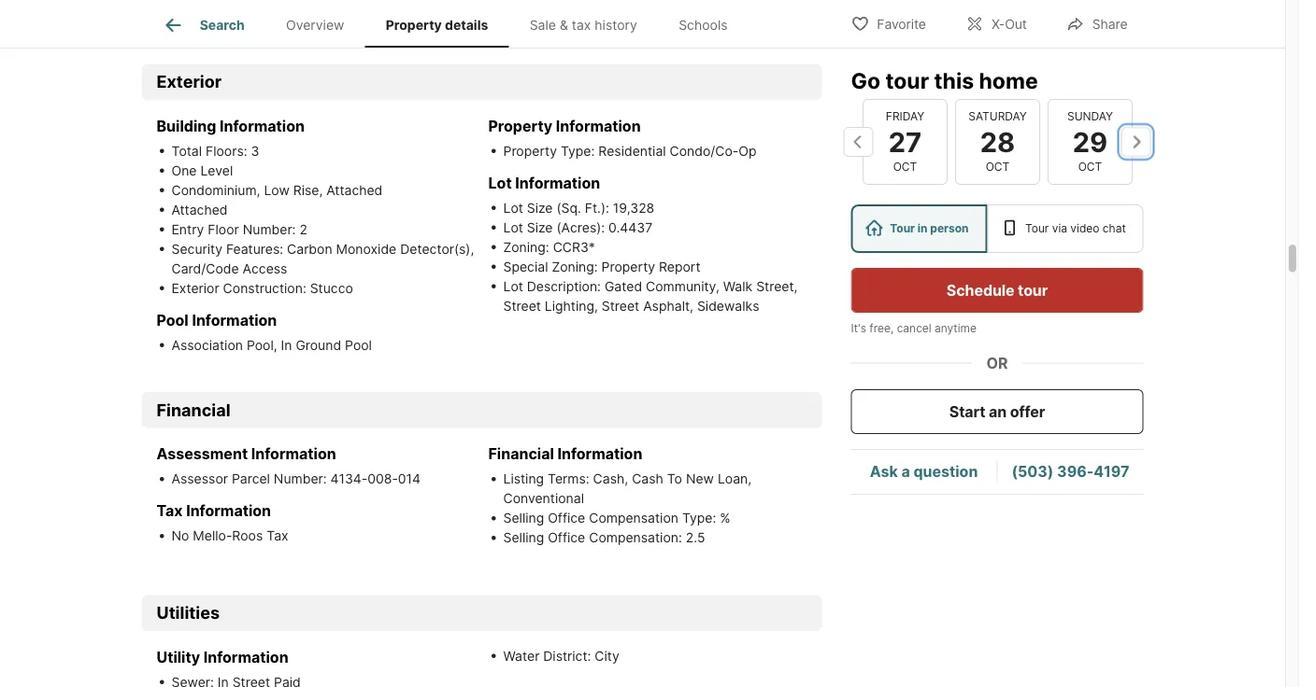 Task type: locate. For each thing, give the bounding box(es) containing it.
listing
[[503, 472, 544, 488]]

0 vertical spatial pool
[[157, 311, 189, 330]]

zoning: up special
[[503, 239, 549, 255]]

zoning: down ccr3*
[[552, 259, 598, 275]]

tour for go
[[886, 67, 929, 93]]

conventional
[[503, 491, 584, 507]]

1 vertical spatial attached
[[172, 202, 228, 218]]

0 vertical spatial size
[[527, 200, 553, 216]]

1 size from the top
[[527, 200, 553, 216]]

1 tour from the left
[[890, 222, 915, 236]]

1 vertical spatial selling
[[503, 531, 544, 546]]

size left the (acres): at the top left of page
[[527, 220, 553, 236]]

previous image
[[844, 127, 873, 157]]

history
[[595, 17, 637, 33]]

tour in person
[[890, 222, 969, 236]]

oct down 27
[[893, 160, 917, 174]]

0 vertical spatial office
[[548, 511, 585, 527]]

oct for 28
[[985, 160, 1009, 174]]

1 vertical spatial features:
[[226, 241, 283, 257]]

ground
[[296, 338, 341, 353]]

0 horizontal spatial tour
[[886, 67, 929, 93]]

1 horizontal spatial features:
[[589, 9, 646, 24]]

type: for office
[[682, 511, 716, 527]]

1 horizontal spatial financial
[[488, 445, 554, 464]]

office
[[548, 511, 585, 527], [548, 531, 585, 546]]

property details tab
[[365, 3, 509, 48]]

report
[[659, 259, 701, 275]]

oct inside "friday 27 oct"
[[893, 160, 917, 174]]

0 vertical spatial financial
[[157, 400, 230, 421]]

card/code
[[172, 261, 239, 277]]

0 vertical spatial features:
[[589, 9, 646, 24]]

0 vertical spatial type:
[[561, 143, 595, 159]]

0 vertical spatial tour
[[886, 67, 929, 93]]

pool up association
[[157, 311, 189, 330]]

1 horizontal spatial zoning:
[[552, 259, 598, 275]]

0 horizontal spatial pool
[[157, 311, 189, 330]]

anytime
[[935, 322, 977, 336]]

information inside pool information association pool, in ground pool
[[192, 311, 277, 330]]

0 horizontal spatial features:
[[226, 241, 283, 257]]

0 horizontal spatial type:
[[561, 143, 595, 159]]

new
[[686, 472, 714, 488]]

heater
[[543, 9, 585, 24], [738, 9, 780, 24]]

information up mello-
[[186, 503, 271, 521]]

list box
[[851, 205, 1144, 253]]

water left district:
[[503, 649, 540, 665]]

street
[[503, 298, 541, 314], [602, 298, 640, 314]]

1 vertical spatial size
[[527, 220, 553, 236]]

0 horizontal spatial heater
[[543, 9, 585, 24]]

water heater features: central water heater
[[503, 9, 780, 24]]

friday
[[885, 110, 924, 123]]

396-
[[1057, 463, 1094, 481]]

type: left residential
[[561, 143, 595, 159]]

number: left 2
[[243, 222, 296, 238]]

1 oct from the left
[[893, 160, 917, 174]]

office for compensation
[[548, 511, 585, 527]]

information up residential
[[556, 117, 641, 135]]

water for water district: city
[[503, 649, 540, 665]]

information up 3
[[220, 117, 305, 135]]

2 horizontal spatial oct
[[1078, 160, 1102, 174]]

home
[[979, 67, 1038, 93]]

0 horizontal spatial tour
[[890, 222, 915, 236]]

information inside lot information lot size (sq. ft.): 19,328 lot size (acres): 0.4437 zoning: ccr3* special zoning: property report
[[515, 174, 600, 192]]

carbon monoxide detector(s), card/code access
[[172, 241, 474, 277]]

start
[[949, 403, 986, 421]]

sunday
[[1067, 110, 1113, 123]]

0 vertical spatial zoning:
[[503, 239, 549, 255]]

total
[[172, 143, 202, 159]]

oct inside sunday 29 oct
[[1078, 160, 1102, 174]]

condo/co-
[[670, 143, 739, 159]]

favorite
[[877, 16, 926, 32]]

information for pool
[[192, 311, 277, 330]]

lot description:
[[503, 279, 605, 295]]

None button
[[862, 99, 947, 185], [955, 99, 1040, 185], [1047, 99, 1132, 185], [862, 99, 947, 185], [955, 99, 1040, 185], [1047, 99, 1132, 185]]

attached
[[326, 182, 383, 198], [172, 202, 228, 218]]

information inside the property information property type: residential condo/co-op
[[556, 117, 641, 135]]

tour for tour via video chat
[[1025, 222, 1049, 236]]

information inside tax information no mello-roos tax
[[186, 503, 271, 521]]

information up '(sq.'
[[515, 174, 600, 192]]

floors:
[[206, 143, 247, 159]]

tour left in
[[890, 222, 915, 236]]

information for lot
[[515, 174, 600, 192]]

1 vertical spatial number:
[[274, 472, 327, 488]]

pool right ground at the left of the page
[[345, 338, 372, 353]]

tax information no mello-roos tax
[[157, 503, 288, 545]]

attached right the rise,
[[326, 182, 383, 198]]

28
[[980, 125, 1015, 158]]

water for water heater features: central water heater
[[503, 9, 540, 24]]

1 horizontal spatial tour
[[1018, 281, 1048, 300]]

(acres):
[[557, 220, 605, 236]]

information inside assessment information assessor parcel number: 4134-008-014
[[251, 445, 336, 464]]

construction:
[[223, 281, 306, 296]]

exterior
[[157, 72, 222, 92], [172, 281, 219, 296]]

1 horizontal spatial heater
[[738, 9, 780, 24]]

0 horizontal spatial oct
[[893, 160, 917, 174]]

exterior for exterior
[[157, 72, 222, 92]]

a
[[901, 463, 910, 481]]

financial up listing
[[488, 445, 554, 464]]

property information property type: residential condo/co-op
[[488, 117, 757, 159]]

tax up no
[[157, 503, 183, 521]]

0 vertical spatial number:
[[243, 222, 296, 238]]

share
[[1092, 16, 1128, 32]]

detector(s),
[[400, 241, 474, 257]]

information right utility
[[204, 649, 288, 667]]

loan,
[[718, 472, 752, 488]]

tour up friday
[[886, 67, 929, 93]]

financial up the assessment
[[157, 400, 230, 421]]

offer
[[1010, 403, 1045, 421]]

1 vertical spatial office
[[548, 531, 585, 546]]

exterior down card/code
[[172, 281, 219, 296]]

overview
[[286, 17, 344, 33]]

2.5
[[686, 531, 705, 546]]

1 street from the left
[[503, 298, 541, 314]]

tour left via
[[1025, 222, 1049, 236]]

financial for financial information
[[488, 445, 554, 464]]

selling office compensation: 2.5
[[503, 531, 705, 546]]

oct for 27
[[893, 160, 917, 174]]

person
[[930, 222, 969, 236]]

0 horizontal spatial attached
[[172, 202, 228, 218]]

3 oct from the left
[[1078, 160, 1102, 174]]

attached up entry
[[172, 202, 228, 218]]

street down gated
[[602, 298, 640, 314]]

type: up 2.5
[[682, 511, 716, 527]]

information up association
[[192, 311, 277, 330]]

city
[[595, 649, 619, 665]]

0 horizontal spatial street
[[503, 298, 541, 314]]

27
[[888, 125, 921, 158]]

2 office from the top
[[548, 531, 585, 546]]

oct down 28 at the right of the page
[[985, 160, 1009, 174]]

1 horizontal spatial tax
[[267, 529, 288, 545]]

this
[[934, 67, 974, 93]]

ask a question link
[[870, 463, 978, 481]]

property details
[[386, 17, 488, 33]]

features:
[[589, 9, 646, 24], [226, 241, 283, 257]]

low
[[264, 182, 290, 198]]

tour inside button
[[1018, 281, 1048, 300]]

tour
[[886, 67, 929, 93], [1018, 281, 1048, 300]]

oct down 29
[[1078, 160, 1102, 174]]

tax right roos
[[267, 529, 288, 545]]

1 office from the top
[[548, 511, 585, 527]]

1 horizontal spatial oct
[[985, 160, 1009, 174]]

0 horizontal spatial zoning:
[[503, 239, 549, 255]]

lot information lot size (sq. ft.): 19,328 lot size (acres): 0.4437 zoning: ccr3* special zoning: property report
[[488, 174, 701, 275]]

utility
[[157, 649, 200, 667]]

tour
[[890, 222, 915, 236], [1025, 222, 1049, 236]]

1 selling from the top
[[503, 511, 544, 527]]

association
[[172, 338, 243, 353]]

stucco
[[310, 281, 353, 296]]

1 horizontal spatial type:
[[682, 511, 716, 527]]

0 horizontal spatial financial
[[157, 400, 230, 421]]

information for building
[[220, 117, 305, 135]]

exterior up the building
[[157, 72, 222, 92]]

utility information
[[157, 649, 288, 667]]

to
[[667, 472, 682, 488]]

compensation:
[[589, 531, 682, 546]]

water left &
[[503, 9, 540, 24]]

0 vertical spatial exterior
[[157, 72, 222, 92]]

property inside lot information lot size (sq. ft.): 19,328 lot size (acres): 0.4437 zoning: ccr3* special zoning: property report
[[601, 259, 655, 275]]

selling office compensation type: %
[[503, 511, 731, 527]]

2 oct from the left
[[985, 160, 1009, 174]]

street down lot description:
[[503, 298, 541, 314]]

1 vertical spatial exterior
[[172, 281, 219, 296]]

1 vertical spatial pool
[[345, 338, 372, 353]]

0 vertical spatial attached
[[326, 182, 383, 198]]

number: inside building information total floors: 3 one level condominium, low rise, attached attached entry floor number: 2
[[243, 222, 296, 238]]

1 vertical spatial type:
[[682, 511, 716, 527]]

tour via video chat
[[1025, 222, 1126, 236]]

0 vertical spatial selling
[[503, 511, 544, 527]]

tab list containing search
[[142, 0, 763, 48]]

number: left 4134-
[[274, 472, 327, 488]]

go
[[851, 67, 881, 93]]

1 horizontal spatial attached
[[326, 182, 383, 198]]

op
[[739, 143, 757, 159]]

1 horizontal spatial tour
[[1025, 222, 1049, 236]]

information up parcel
[[251, 445, 336, 464]]

information inside building information total floors: 3 one level condominium, low rise, attached attached entry floor number: 2
[[220, 117, 305, 135]]

selling
[[503, 511, 544, 527], [503, 531, 544, 546]]

(503) 396-4197
[[1012, 463, 1130, 481]]

community,
[[646, 279, 720, 295]]

sale & tax history
[[530, 17, 637, 33]]

type: inside the property information property type: residential condo/co-op
[[561, 143, 595, 159]]

tab list
[[142, 0, 763, 48]]

schools
[[679, 17, 728, 33]]

2 tour from the left
[[1025, 222, 1049, 236]]

selling for selling office compensation: 2.5
[[503, 531, 544, 546]]

type:
[[561, 143, 595, 159], [682, 511, 716, 527]]

size left '(sq.'
[[527, 200, 553, 216]]

information for utility
[[204, 649, 288, 667]]

1 vertical spatial financial
[[488, 445, 554, 464]]

carbon
[[287, 241, 332, 257]]

1 horizontal spatial pool
[[345, 338, 372, 353]]

1 horizontal spatial street
[[602, 298, 640, 314]]

2 selling from the top
[[503, 531, 544, 546]]

1 vertical spatial tour
[[1018, 281, 1048, 300]]

water
[[503, 9, 540, 24], [698, 9, 735, 24], [503, 649, 540, 665]]

tour for tour in person
[[890, 222, 915, 236]]

gated community, walk street, street lighting, street asphalt, sidewalks
[[503, 279, 798, 314]]

tour right schedule
[[1018, 281, 1048, 300]]

oct inside the saturday 28 oct
[[985, 160, 1009, 174]]

share button
[[1050, 4, 1144, 43]]

0 vertical spatial tax
[[157, 503, 183, 521]]

information up cash,
[[558, 445, 642, 464]]



Task type: describe. For each thing, give the bounding box(es) containing it.
x-
[[992, 16, 1005, 32]]

assessment information assessor parcel number: 4134-008-014
[[157, 445, 421, 488]]

go tour this home
[[851, 67, 1038, 93]]

floor
[[208, 222, 239, 238]]

(sq.
[[557, 200, 581, 216]]

sunday 29 oct
[[1067, 110, 1113, 174]]

exterior construction: stucco
[[172, 281, 353, 296]]

lighting,
[[545, 298, 598, 314]]

information for property
[[556, 117, 641, 135]]

water district: city
[[503, 649, 619, 665]]

pool information association pool, in ground pool
[[157, 311, 372, 353]]

free,
[[870, 322, 894, 336]]

security
[[172, 241, 222, 257]]

one
[[172, 163, 197, 179]]

exterior for exterior construction: stucco
[[172, 281, 219, 296]]

information for tax
[[186, 503, 271, 521]]

condominium,
[[172, 182, 260, 198]]

parcel
[[232, 472, 270, 488]]

an
[[989, 403, 1007, 421]]

2 street from the left
[[602, 298, 640, 314]]

008-
[[368, 472, 398, 488]]

monoxide
[[336, 241, 397, 257]]

number: inside assessment information assessor parcel number: 4134-008-014
[[274, 472, 327, 488]]

cancel
[[897, 322, 932, 336]]

out
[[1005, 16, 1027, 32]]

chat
[[1103, 222, 1126, 236]]

start an offer button
[[851, 390, 1144, 435]]

tax
[[572, 17, 591, 33]]

property inside property details tab
[[386, 17, 442, 33]]

financial for financial
[[157, 400, 230, 421]]

search link
[[162, 14, 245, 36]]

ask
[[870, 463, 898, 481]]

%
[[720, 511, 731, 527]]

roos
[[232, 529, 263, 545]]

1 heater from the left
[[543, 9, 585, 24]]

oct for 29
[[1078, 160, 1102, 174]]

overview tab
[[265, 3, 365, 48]]

saturday
[[968, 110, 1026, 123]]

(503) 396-4197 link
[[1012, 463, 1130, 481]]

19,328
[[613, 200, 654, 216]]

schools tab
[[658, 3, 748, 48]]

type: for information
[[561, 143, 595, 159]]

details
[[445, 17, 488, 33]]

walk
[[723, 279, 753, 295]]

or
[[987, 354, 1008, 372]]

central
[[650, 9, 695, 24]]

2
[[299, 222, 307, 238]]

water right central
[[698, 9, 735, 24]]

start an offer
[[949, 403, 1045, 421]]

list box containing tour in person
[[851, 205, 1144, 253]]

sale
[[530, 17, 556, 33]]

favorite button
[[835, 4, 942, 43]]

tour in person option
[[851, 205, 987, 253]]

sale & tax history tab
[[509, 3, 658, 48]]

next image
[[1121, 127, 1151, 157]]

1 vertical spatial tax
[[267, 529, 288, 545]]

ccr3*
[[553, 239, 595, 255]]

entry
[[172, 222, 204, 238]]

residential
[[598, 143, 666, 159]]

ask a question
[[870, 463, 978, 481]]

0 horizontal spatial tax
[[157, 503, 183, 521]]

information for financial
[[558, 445, 642, 464]]

no
[[172, 529, 189, 545]]

assessor
[[172, 472, 228, 488]]

office for compensation:
[[548, 531, 585, 546]]

2 size from the top
[[527, 220, 553, 236]]

description:
[[527, 279, 601, 295]]

sidewalks
[[697, 298, 759, 314]]

cash,
[[593, 472, 628, 488]]

gated
[[605, 279, 642, 295]]

tour for schedule
[[1018, 281, 1048, 300]]

3
[[251, 143, 259, 159]]

listing terms:
[[503, 472, 593, 488]]

rise,
[[293, 182, 323, 198]]

1 vertical spatial zoning:
[[552, 259, 598, 275]]

level
[[200, 163, 233, 179]]

tour via video chat option
[[987, 205, 1144, 253]]

&
[[560, 17, 568, 33]]

asphalt,
[[643, 298, 693, 314]]

x-out
[[992, 16, 1027, 32]]

2 heater from the left
[[738, 9, 780, 24]]

information for assessment
[[251, 445, 336, 464]]

selling for selling office compensation type: %
[[503, 511, 544, 527]]

street,
[[756, 279, 798, 295]]

4197
[[1094, 463, 1130, 481]]

access
[[243, 261, 287, 277]]

cash, cash to new loan, conventional
[[503, 472, 752, 507]]

via
[[1052, 222, 1067, 236]]

it's free, cancel anytime
[[851, 322, 977, 336]]

search
[[200, 17, 245, 33]]

terms:
[[548, 472, 589, 488]]

utilities
[[157, 603, 220, 624]]

saturday 28 oct
[[968, 110, 1026, 174]]

financial information
[[488, 445, 642, 464]]

question
[[914, 463, 978, 481]]

4134-
[[330, 472, 368, 488]]



Task type: vqa. For each thing, say whether or not it's contained in the screenshot.


